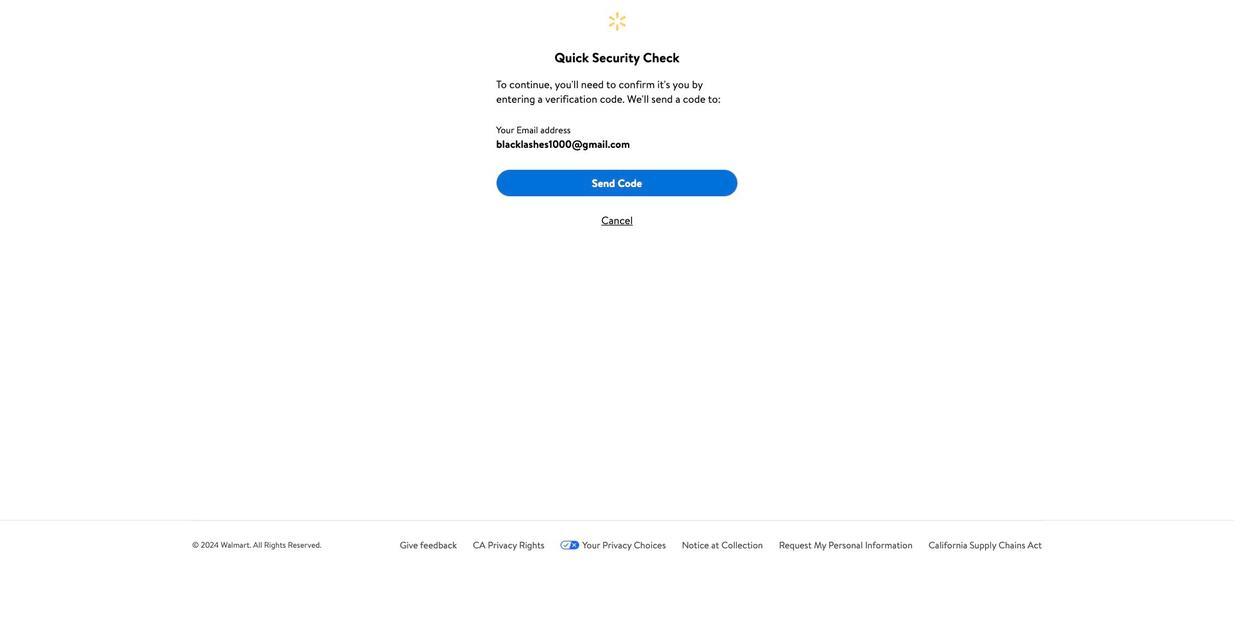 Task type: vqa. For each thing, say whether or not it's contained in the screenshot.
"Walmart Site-Wide" search box
no



Task type: describe. For each thing, give the bounding box(es) containing it.
walmart logo with link to homepage. image
[[606, 11, 628, 32]]

privacy choices icon image
[[560, 541, 580, 550]]



